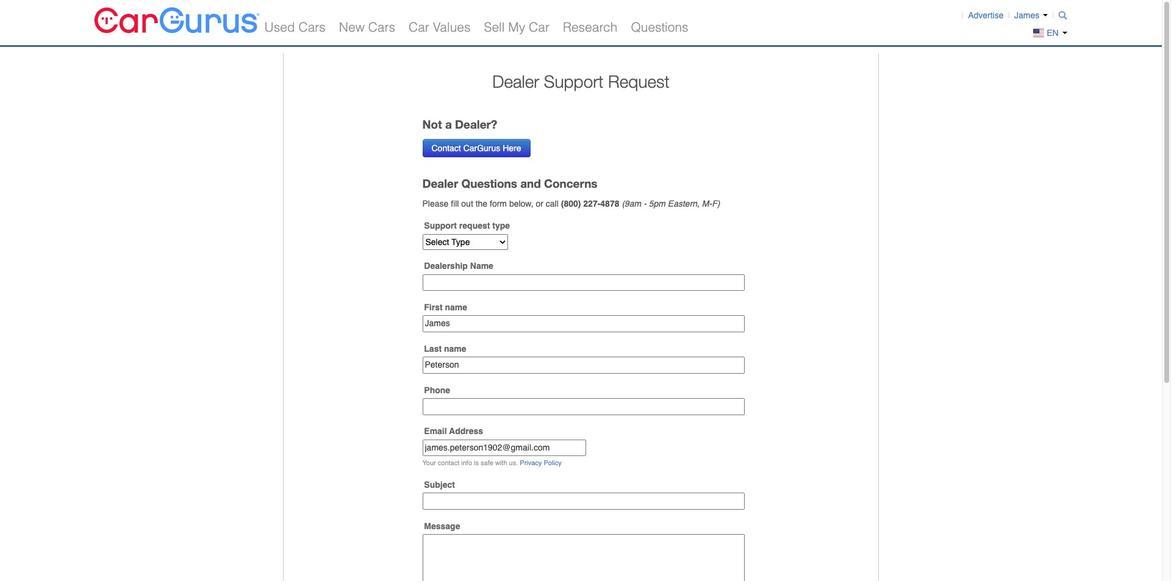Task type: vqa. For each thing, say whether or not it's contained in the screenshot.
Contact CarGurus Here link
yes



Task type: describe. For each thing, give the bounding box(es) containing it.
us image
[[1033, 29, 1044, 37]]

Phone text field
[[422, 398, 745, 415]]

address
[[449, 427, 483, 436]]

contact
[[432, 143, 461, 153]]

please
[[422, 199, 449, 209]]

form
[[490, 199, 507, 209]]

questions link
[[624, 6, 689, 37]]

car values
[[409, 20, 471, 35]]

request
[[608, 72, 670, 92]]

privacy
[[520, 460, 542, 468]]

privacy policy link
[[520, 460, 562, 468]]

sell
[[484, 20, 505, 35]]

used cars
[[264, 20, 326, 35]]

a
[[445, 118, 452, 131]]

contact cargurus here
[[432, 143, 521, 153]]

dealer for dealer questions and concerns
[[422, 177, 458, 190]]

info
[[461, 460, 472, 468]]

type
[[492, 221, 510, 231]]

name for first name
[[445, 303, 467, 312]]

First name text field
[[422, 316, 745, 332]]

sell my car link
[[477, 6, 556, 37]]

here
[[503, 143, 521, 153]]

Email Address text field
[[422, 440, 586, 457]]

sell my car
[[484, 20, 550, 35]]

is
[[474, 460, 479, 468]]

support request type
[[424, 221, 510, 231]]

first
[[424, 303, 443, 312]]

dealer support request
[[492, 72, 670, 92]]

1 vertical spatial questions
[[461, 177, 517, 190]]

not a dealer?
[[422, 118, 497, 131]]

m-
[[702, 199, 712, 209]]

first name
[[424, 303, 467, 312]]

fill
[[451, 199, 459, 209]]

cargurus
[[463, 143, 500, 153]]

new cars
[[339, 20, 395, 35]]

dealership name
[[424, 261, 493, 271]]

1 vertical spatial support
[[424, 221, 457, 231]]

car inside 'link'
[[409, 20, 429, 35]]

values
[[433, 20, 471, 35]]

-
[[644, 199, 646, 209]]

advertise link
[[968, 9, 1004, 21]]

Subject text field
[[422, 493, 745, 510]]

(9am
[[622, 199, 641, 209]]

email address
[[424, 427, 483, 436]]

my
[[508, 20, 525, 35]]



Task type: locate. For each thing, give the bounding box(es) containing it.
please fill out the form below, or call (800) 227-4878 (9am - 5pm eastern, m-f)
[[422, 199, 720, 209]]

car values link
[[402, 6, 477, 37]]

dealership
[[424, 261, 468, 271]]

1 vertical spatial dealer
[[422, 177, 458, 190]]

cars for used cars
[[299, 20, 326, 35]]

2 car from the left
[[529, 20, 550, 35]]

cars
[[299, 20, 326, 35], [368, 20, 395, 35]]

1 horizontal spatial support
[[544, 72, 603, 92]]

1 horizontal spatial cars
[[368, 20, 395, 35]]

name right last
[[444, 344, 466, 354]]

en button
[[1033, 27, 1067, 39]]

227-
[[583, 199, 600, 209]]

0 vertical spatial name
[[445, 303, 467, 312]]

0 horizontal spatial dealer
[[422, 177, 458, 190]]

policy
[[544, 460, 562, 468]]

support down the please
[[424, 221, 457, 231]]

used
[[264, 20, 295, 35]]

dealer up the please
[[422, 177, 458, 190]]

5pm
[[649, 199, 665, 209]]

new
[[339, 20, 365, 35]]

the
[[476, 199, 487, 209]]

out
[[461, 199, 473, 209]]

name right first
[[445, 303, 467, 312]]

request
[[459, 221, 490, 231]]

dealer down my
[[492, 72, 539, 92]]

Dealership Name text field
[[422, 274, 745, 291]]

Last name text field
[[422, 357, 745, 374]]

Message text field
[[422, 534, 745, 581]]

en
[[1044, 28, 1061, 38]]

cars inside new cars link
[[368, 20, 395, 35]]

search cargurus image
[[1059, 11, 1067, 20]]

or
[[536, 199, 543, 209]]

1 cars from the left
[[299, 20, 326, 35]]

last name
[[424, 344, 466, 354]]

0 horizontal spatial support
[[424, 221, 457, 231]]

your contact info is safe with us. privacy policy
[[422, 460, 562, 468]]

car right my
[[529, 20, 550, 35]]

call
[[546, 199, 559, 209]]

questions up the
[[461, 177, 517, 190]]

advertise
[[968, 10, 1004, 20]]

car
[[409, 20, 429, 35], [529, 20, 550, 35]]

eastern,
[[668, 199, 700, 209]]

f)
[[712, 199, 720, 209]]

contact cargurus here link
[[422, 139, 530, 157]]

your
[[422, 460, 436, 468]]

cars for new cars
[[368, 20, 395, 35]]

cars inside 'used cars' "link"
[[299, 20, 326, 35]]

support
[[544, 72, 603, 92], [424, 221, 457, 231]]

0 vertical spatial dealer
[[492, 72, 539, 92]]

safe
[[481, 460, 493, 468]]

name
[[445, 303, 467, 312], [444, 344, 466, 354]]

1 car from the left
[[409, 20, 429, 35]]

1 vertical spatial name
[[444, 344, 466, 354]]

car left values at the left
[[409, 20, 429, 35]]

research
[[563, 20, 618, 35]]

message
[[424, 521, 460, 531]]

used cars link
[[264, 6, 332, 37]]

0 vertical spatial support
[[544, 72, 603, 92]]

1 horizontal spatial questions
[[631, 20, 688, 35]]

dealer for dealer support request
[[492, 72, 539, 92]]

2 cars from the left
[[368, 20, 395, 35]]

(800)
[[561, 199, 581, 209]]

dealer questions and concerns
[[422, 177, 597, 190]]

new cars link
[[332, 6, 402, 37]]

concerns
[[544, 177, 597, 190]]

0 horizontal spatial car
[[409, 20, 429, 35]]

questions
[[631, 20, 688, 35], [461, 177, 517, 190]]

0 vertical spatial questions
[[631, 20, 688, 35]]

subject
[[424, 480, 455, 490]]

last
[[424, 344, 442, 354]]

0 horizontal spatial cars
[[299, 20, 326, 35]]

james
[[1014, 10, 1042, 20]]

not
[[422, 118, 442, 131]]

0 horizontal spatial questions
[[461, 177, 517, 190]]

questions up request
[[631, 20, 688, 35]]

cars right used
[[299, 20, 326, 35]]

research link
[[556, 6, 624, 37]]

dealer
[[492, 72, 539, 92], [422, 177, 458, 190]]

4878
[[600, 199, 619, 209]]

phone
[[424, 385, 450, 395]]

and
[[520, 177, 541, 190]]

support down research
[[544, 72, 603, 92]]

contact
[[438, 460, 459, 468]]

1 horizontal spatial dealer
[[492, 72, 539, 92]]

name for last name
[[444, 344, 466, 354]]

with
[[495, 460, 507, 468]]

dealer?
[[455, 118, 497, 131]]

email
[[424, 427, 447, 436]]

us.
[[509, 460, 518, 468]]

cars right 'new'
[[368, 20, 395, 35]]

name
[[470, 261, 493, 271]]

1 horizontal spatial car
[[529, 20, 550, 35]]

james button
[[1014, 9, 1048, 21]]

below,
[[509, 199, 534, 209]]



